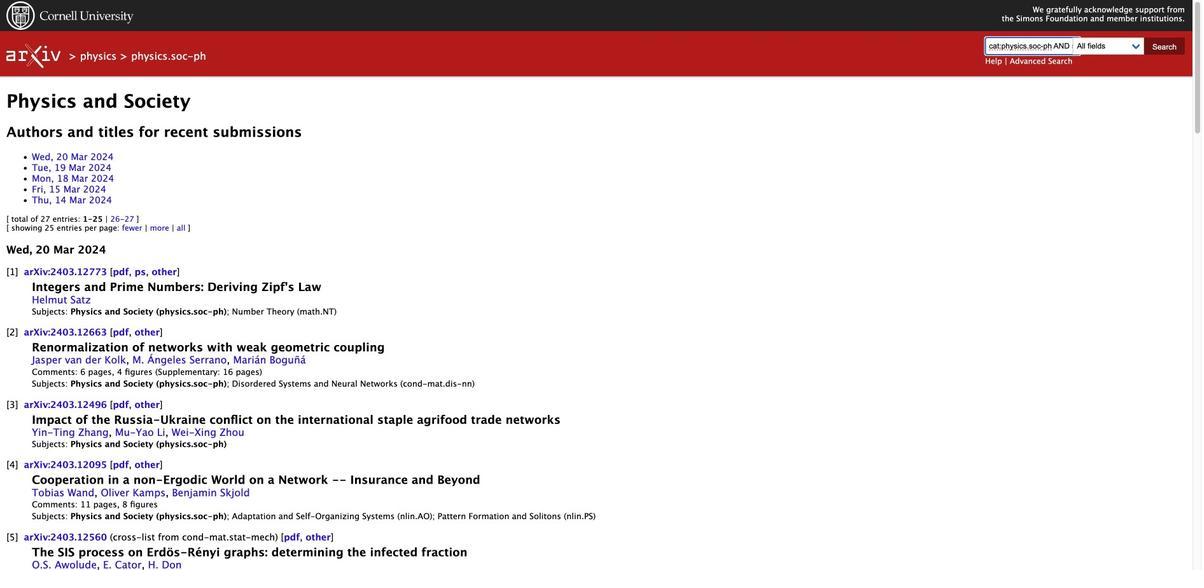 Task type: vqa. For each thing, say whether or not it's contained in the screenshot.
arXiv smileybones icon
no



Task type: describe. For each thing, give the bounding box(es) containing it.
arxiv logo image
[[6, 44, 60, 68]]



Task type: locate. For each thing, give the bounding box(es) containing it.
cornell university image
[[6, 1, 134, 30]]

Search term or terms text field
[[985, 38, 1080, 55]]



